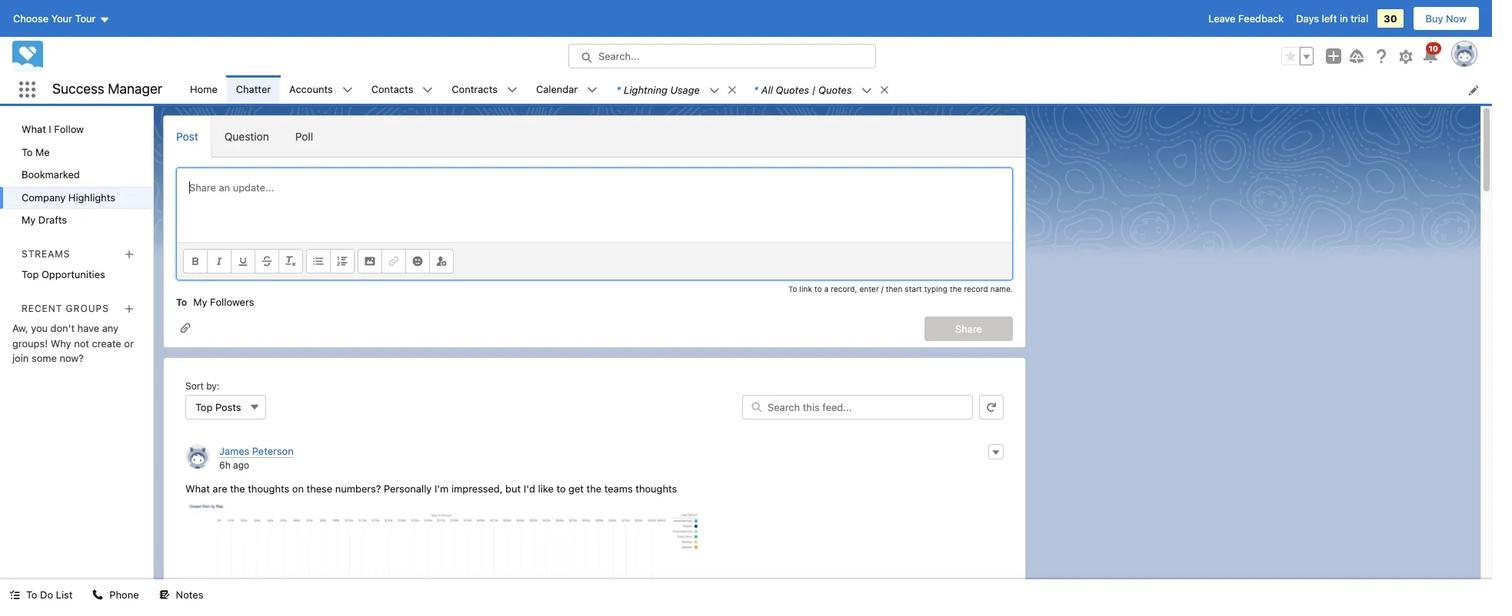 Task type: locate. For each thing, give the bounding box(es) containing it.
to for to link to a record, enter / then start typing the record name.
[[789, 285, 797, 294]]

tour
[[75, 12, 96, 25]]

0 horizontal spatial thoughts
[[248, 483, 290, 496]]

sort by:
[[185, 381, 220, 392]]

your
[[51, 12, 72, 25]]

text default image right |
[[862, 85, 872, 96]]

tab list
[[163, 115, 1027, 158]]

toolbar
[[177, 242, 1013, 280]]

top
[[22, 269, 39, 281], [195, 401, 213, 414]]

1 horizontal spatial quotes
[[819, 83, 852, 96]]

text default image inside contracts list item
[[507, 85, 518, 96]]

to
[[815, 285, 822, 294], [557, 483, 566, 496]]

do
[[40, 589, 53, 602]]

top for top opportunities
[[22, 269, 39, 281]]

0 vertical spatial to
[[815, 285, 822, 294]]

1 horizontal spatial thoughts
[[636, 483, 677, 496]]

0 vertical spatial top
[[22, 269, 39, 281]]

1 horizontal spatial top
[[195, 401, 213, 414]]

text default image
[[727, 84, 738, 95], [342, 85, 353, 96], [423, 85, 434, 96], [507, 85, 518, 96], [862, 85, 872, 96], [93, 590, 103, 601]]

recent
[[22, 303, 63, 315]]

streams
[[22, 248, 70, 260]]

1 horizontal spatial my
[[193, 296, 207, 309]]

choose
[[13, 12, 49, 25]]

to left 'followers'
[[176, 297, 187, 309]]

on
[[292, 483, 304, 496]]

0 horizontal spatial what
[[22, 123, 46, 135]]

what left i
[[22, 123, 46, 135]]

quotes right |
[[819, 83, 852, 96]]

top inside button
[[195, 401, 213, 414]]

my drafts link
[[0, 209, 153, 232]]

to left "me"
[[22, 146, 33, 158]]

list item
[[607, 75, 745, 104], [745, 75, 897, 104]]

0 horizontal spatial the
[[230, 483, 245, 496]]

None text field
[[177, 169, 1013, 242]]

to inside button
[[26, 589, 37, 602]]

text default image right contracts
[[507, 85, 518, 96]]

link
[[800, 285, 813, 294]]

1 vertical spatial my
[[193, 296, 207, 309]]

to for to do list
[[26, 589, 37, 602]]

text default image
[[879, 84, 890, 95], [587, 85, 598, 96], [709, 85, 720, 96], [9, 590, 20, 601], [159, 590, 170, 601]]

text default image inside accounts list item
[[342, 85, 353, 96]]

james peterson image
[[185, 444, 210, 469]]

james
[[219, 445, 250, 457]]

what are the thoughts on these numbers? personally i'm impressed, but i'd like to get the teams thoughts
[[185, 483, 677, 496]]

the right typing
[[950, 285, 962, 294]]

0 horizontal spatial my
[[22, 214, 36, 226]]

1 horizontal spatial *
[[754, 83, 759, 96]]

0 horizontal spatial quotes
[[776, 83, 810, 96]]

my left drafts
[[22, 214, 36, 226]]

group
[[1282, 47, 1314, 65]]

closed won by rep image
[[185, 501, 703, 611]]

text default image right accounts
[[342, 85, 353, 96]]

1 horizontal spatial what
[[185, 483, 210, 496]]

to left the get
[[557, 483, 566, 496]]

2 * from the left
[[754, 83, 759, 96]]

what inside james peterson, 6h ago element
[[185, 483, 210, 496]]

opportunities
[[41, 269, 105, 281]]

1 thoughts from the left
[[248, 483, 290, 496]]

to left do
[[26, 589, 37, 602]]

impressed,
[[452, 483, 503, 496]]

have
[[77, 323, 99, 335]]

top opportunities link
[[0, 264, 153, 287]]

accounts list item
[[280, 75, 362, 104]]

0 vertical spatial my
[[22, 214, 36, 226]]

0 horizontal spatial to
[[557, 483, 566, 496]]

list containing home
[[181, 75, 1493, 104]]

home link
[[181, 75, 227, 104]]

|
[[812, 83, 816, 96]]

0 vertical spatial what
[[22, 123, 46, 135]]

peterson
[[252, 445, 294, 457]]

* left all
[[754, 83, 759, 96]]

text default image left phone at the bottom
[[93, 590, 103, 601]]

Sort by: button
[[185, 395, 267, 420]]

tab list containing post
[[163, 115, 1027, 158]]

i'd
[[524, 483, 535, 496]]

thoughts right teams on the bottom left
[[636, 483, 677, 496]]

* for * lightning usage
[[617, 83, 621, 96]]

record,
[[831, 285, 858, 294]]

usage
[[671, 83, 700, 96]]

* left lightning
[[617, 83, 621, 96]]

me
[[35, 146, 50, 158]]

are
[[213, 483, 227, 496]]

to left a
[[815, 285, 822, 294]]

1 * from the left
[[617, 83, 621, 96]]

record
[[964, 285, 989, 294]]

drafts
[[38, 214, 67, 226]]

to for to my followers
[[176, 297, 187, 309]]

to me
[[22, 146, 50, 158]]

calendar link
[[527, 75, 587, 104]]

home
[[190, 83, 218, 95]]

2 list item from the left
[[745, 75, 897, 104]]

any
[[102, 323, 119, 335]]

the
[[950, 285, 962, 294], [230, 483, 245, 496], [587, 483, 602, 496]]

company highlights link
[[0, 187, 153, 209]]

top down sort by:
[[195, 401, 213, 414]]

top posts
[[195, 401, 241, 414]]

aw,
[[12, 323, 28, 335]]

to left 'link'
[[789, 285, 797, 294]]

text default image right usage on the left top of the page
[[709, 85, 720, 96]]

1 vertical spatial to
[[557, 483, 566, 496]]

james peterson, 6h ago element
[[176, 435, 1013, 611]]

question
[[224, 130, 269, 143]]

what left are
[[185, 483, 210, 496]]

to my followers
[[176, 296, 254, 309]]

text default image left do
[[9, 590, 20, 601]]

i'm
[[435, 483, 449, 496]]

to inside to my followers
[[176, 297, 187, 309]]

quotes left |
[[776, 83, 810, 96]]

choose your tour button
[[12, 6, 110, 31]]

my left 'followers'
[[193, 296, 207, 309]]

lightning
[[624, 83, 668, 96]]

0 horizontal spatial top
[[22, 269, 39, 281]]

top down streams
[[22, 269, 39, 281]]

text default image inside phone button
[[93, 590, 103, 601]]

get
[[569, 483, 584, 496]]

share button
[[925, 317, 1013, 341]]

text default image left "notes"
[[159, 590, 170, 601]]

to me link
[[0, 141, 153, 164]]

to
[[22, 146, 33, 158], [789, 285, 797, 294], [176, 297, 187, 309], [26, 589, 37, 602]]

list
[[181, 75, 1493, 104]]

ago
[[233, 460, 249, 472]]

text default image for accounts
[[342, 85, 353, 96]]

text default image for contacts
[[423, 85, 434, 96]]

aw, you don't have any groups!
[[12, 323, 119, 350]]

0 horizontal spatial *
[[617, 83, 621, 96]]

recent groups
[[22, 303, 109, 315]]

text default image inside 'contacts' list item
[[423, 85, 434, 96]]

10 button
[[1422, 42, 1442, 65]]

1 vertical spatial top
[[195, 401, 213, 414]]

thoughts left on
[[248, 483, 290, 496]]

format text element
[[183, 249, 303, 274]]

1 vertical spatial what
[[185, 483, 210, 496]]

1 horizontal spatial the
[[587, 483, 602, 496]]

choose your tour
[[13, 12, 96, 25]]

the right are
[[230, 483, 245, 496]]

i
[[49, 123, 51, 135]]

post
[[176, 130, 198, 143]]

text default image right calendar at top
[[587, 85, 598, 96]]

leave feedback
[[1209, 12, 1284, 25]]

the right the get
[[587, 483, 602, 496]]

company
[[22, 191, 66, 204]]

groups!
[[12, 338, 48, 350]]

top opportunities
[[22, 269, 105, 281]]

join
[[12, 353, 29, 365]]

numbers?
[[335, 483, 381, 496]]

post link
[[164, 116, 211, 157]]

to link to a record, enter / then start typing the record name.
[[789, 285, 1013, 294]]

teams
[[605, 483, 633, 496]]

text default image right contacts
[[423, 85, 434, 96]]

contracts
[[452, 83, 498, 95]]

to inside james peterson, 6h ago element
[[557, 483, 566, 496]]

recent groups link
[[22, 303, 109, 315]]



Task type: vqa. For each thing, say whether or not it's contained in the screenshot.
when
no



Task type: describe. For each thing, give the bounding box(es) containing it.
share
[[956, 323, 983, 335]]

you
[[31, 323, 48, 335]]

contacts link
[[362, 75, 423, 104]]

enter
[[860, 285, 879, 294]]

text default image for *
[[862, 85, 872, 96]]

accounts link
[[280, 75, 342, 104]]

notes button
[[150, 580, 213, 611]]

followers
[[210, 296, 254, 309]]

these
[[307, 483, 333, 496]]

text default image inside the calendar list item
[[587, 85, 598, 96]]

some
[[32, 353, 57, 365]]

text default image for contracts
[[507, 85, 518, 96]]

leave
[[1209, 12, 1236, 25]]

10
[[1430, 44, 1439, 53]]

2 thoughts from the left
[[636, 483, 677, 496]]

1 horizontal spatial to
[[815, 285, 822, 294]]

text default image inside to do list button
[[9, 590, 20, 601]]

start
[[905, 285, 922, 294]]

typing
[[925, 285, 948, 294]]

Search this feed... search field
[[743, 395, 973, 420]]

but
[[506, 483, 521, 496]]

contracts link
[[443, 75, 507, 104]]

manager
[[108, 81, 162, 97]]

by:
[[206, 381, 220, 392]]

leave feedback link
[[1209, 12, 1284, 25]]

now
[[1447, 12, 1467, 25]]

text default image left all
[[727, 84, 738, 95]]

6h
[[219, 460, 231, 472]]

not
[[74, 338, 89, 350]]

don't
[[50, 323, 75, 335]]

1 list item from the left
[[607, 75, 745, 104]]

feedback
[[1239, 12, 1284, 25]]

poll link
[[282, 116, 326, 157]]

what for what i follow
[[22, 123, 46, 135]]

calendar list item
[[527, 75, 607, 104]]

or
[[124, 338, 134, 350]]

my drafts
[[22, 214, 67, 226]]

why
[[51, 338, 71, 350]]

text default image right |
[[879, 84, 890, 95]]

james peterson 6h ago
[[219, 445, 294, 472]]

to for to me
[[22, 146, 33, 158]]

a
[[825, 285, 829, 294]]

then
[[886, 285, 903, 294]]

success
[[52, 81, 104, 97]]

bookmarked link
[[0, 164, 153, 187]]

follow
[[54, 123, 84, 135]]

what for what are the thoughts on these numbers? personally i'm impressed, but i'd like to get the teams thoughts
[[185, 483, 210, 496]]

6h ago link
[[219, 460, 249, 472]]

insert content element
[[358, 249, 454, 274]]

list
[[56, 589, 73, 602]]

what i follow
[[22, 123, 84, 135]]

phone button
[[83, 580, 148, 611]]

buy now
[[1426, 12, 1467, 25]]

chatter link
[[227, 75, 280, 104]]

in
[[1340, 12, 1349, 25]]

posts
[[215, 401, 241, 414]]

left
[[1322, 12, 1338, 25]]

2 quotes from the left
[[819, 83, 852, 96]]

align text element
[[306, 249, 355, 274]]

text default image inside notes button
[[159, 590, 170, 601]]

success manager
[[52, 81, 162, 97]]

groups
[[66, 303, 109, 315]]

* lightning usage
[[617, 83, 700, 96]]

notes
[[176, 589, 203, 602]]

1 quotes from the left
[[776, 83, 810, 96]]

contracts list item
[[443, 75, 527, 104]]

search... button
[[569, 44, 876, 68]]

to do list
[[26, 589, 73, 602]]

now?
[[60, 353, 84, 365]]

2 horizontal spatial the
[[950, 285, 962, 294]]

* all quotes | quotes
[[754, 83, 852, 96]]

to do list button
[[0, 580, 82, 611]]

sort
[[185, 381, 204, 392]]

bookmarked
[[22, 169, 80, 181]]

personally
[[384, 483, 432, 496]]

company highlights
[[22, 191, 115, 204]]

calendar
[[536, 83, 578, 95]]

streams link
[[22, 248, 70, 260]]

* for * all quotes | quotes
[[754, 83, 759, 96]]

question link
[[211, 116, 282, 157]]

buy
[[1426, 12, 1444, 25]]

days
[[1297, 12, 1320, 25]]

buy now button
[[1413, 6, 1480, 31]]

chatter
[[236, 83, 271, 95]]

james peterson link
[[219, 445, 294, 458]]

/
[[882, 285, 884, 294]]

why not create or join some now?
[[12, 338, 134, 365]]

highlights
[[68, 191, 115, 204]]

contacts list item
[[362, 75, 443, 104]]

top for top posts
[[195, 401, 213, 414]]

30
[[1384, 12, 1398, 25]]



